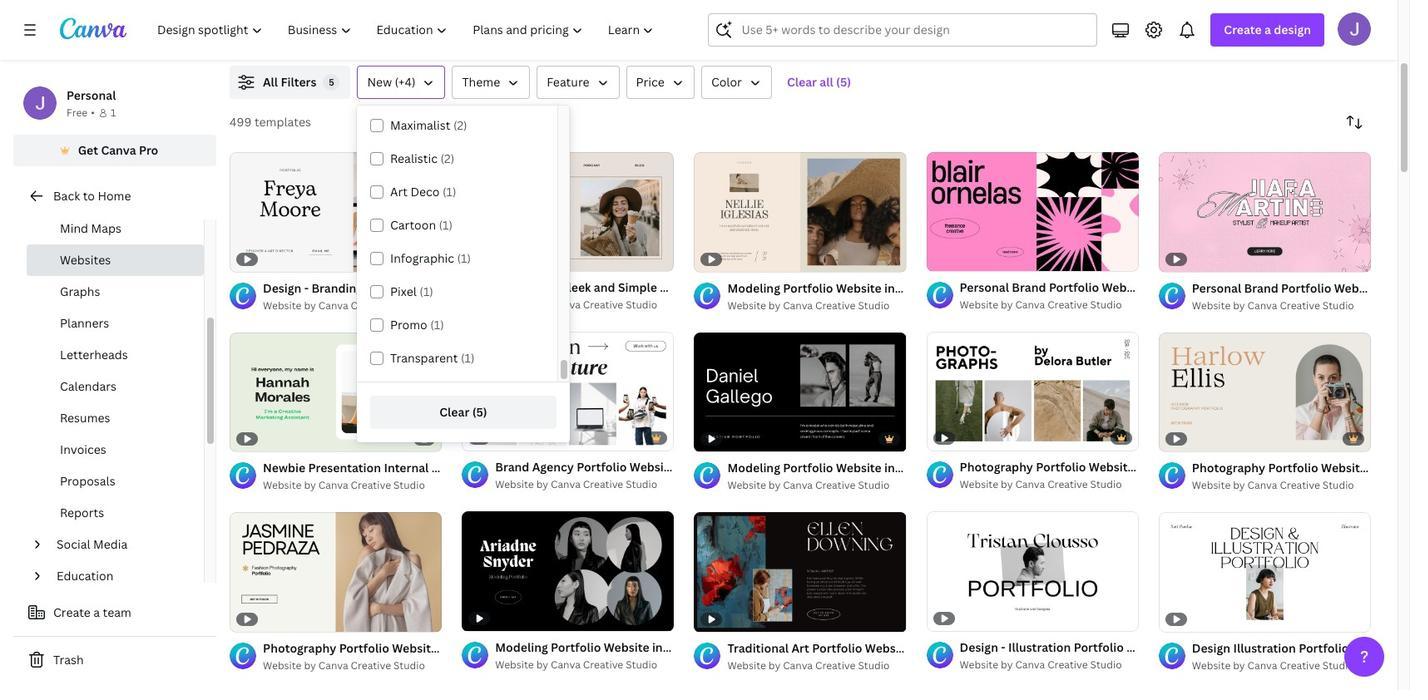 Task type: describe. For each thing, give the bounding box(es) containing it.
light beige sleek and simple blogger personal website image
[[462, 152, 674, 271]]

pixel (1)
[[390, 284, 433, 300]]

home
[[98, 188, 131, 204]]

back to home
[[53, 188, 131, 204]]

education link
[[50, 561, 194, 592]]

design
[[1274, 22, 1311, 37]]

proposals
[[60, 473, 115, 489]]

clear for clear (5)
[[440, 404, 470, 420]]

(1) for promo
[[430, 317, 444, 333]]

canva inside light beige sleek and simple blogger personal website website by canva creative studio
[[551, 298, 581, 312]]

(1) for cartoon
[[439, 217, 453, 233]]

create a team
[[53, 605, 131, 621]]

invoices link
[[27, 434, 204, 466]]

graphs
[[60, 284, 100, 300]]

price
[[636, 74, 665, 90]]

color
[[711, 74, 742, 90]]

1
[[111, 106, 116, 120]]

planners link
[[27, 308, 204, 340]]

maps
[[91, 221, 121, 236]]

realistic (2)
[[390, 151, 455, 166]]

creative inside light beige sleek and simple blogger personal website website by canva creative studio
[[583, 298, 623, 312]]

free
[[67, 106, 88, 120]]

back
[[53, 188, 80, 204]]

transparent (1)
[[390, 350, 475, 366]]

blogger
[[660, 280, 704, 295]]

feature button
[[537, 66, 620, 99]]

(5) inside 'button'
[[836, 74, 851, 90]]

light beige sleek and simple blogger personal website link
[[495, 279, 804, 297]]

planners
[[60, 315, 109, 331]]

all filters
[[263, 74, 317, 90]]

clear for clear all (5)
[[787, 74, 817, 90]]

cartoon (1)
[[390, 217, 453, 233]]

proposals link
[[27, 466, 204, 498]]

art
[[390, 184, 408, 200]]

infographic
[[390, 250, 454, 266]]

promo (1)
[[390, 317, 444, 333]]

(1) for infographic
[[457, 250, 471, 266]]

calendars link
[[27, 371, 204, 403]]

top level navigation element
[[146, 13, 669, 47]]

and
[[594, 280, 615, 295]]

(1) right deco
[[443, 184, 456, 200]]

mind
[[60, 221, 88, 236]]

invoices
[[60, 442, 106, 458]]

team
[[103, 605, 131, 621]]

a for design
[[1265, 22, 1271, 37]]

letterheads
[[60, 347, 128, 363]]

499 templates
[[230, 114, 311, 130]]

(2) for realistic (2)
[[441, 151, 455, 166]]

create a design button
[[1211, 13, 1325, 47]]

feature
[[547, 74, 590, 90]]

reports link
[[27, 498, 204, 529]]

personal brand portfolio website in fuchsia black cream anti-design style image
[[927, 152, 1139, 271]]

(2) for maximalist (2)
[[453, 117, 467, 133]]

beige
[[527, 280, 558, 295]]

5 filter options selected element
[[323, 74, 340, 91]]



Task type: locate. For each thing, give the bounding box(es) containing it.
new (+4)
[[367, 74, 416, 90]]

(1) for transparent
[[461, 350, 475, 366]]

light beige sleek and simple blogger personal website website by canva creative studio
[[495, 280, 804, 312]]

get
[[78, 142, 98, 158]]

website templates image
[[1016, 0, 1371, 46], [1016, 0, 1371, 46]]

calendars
[[60, 379, 117, 394]]

(1) right infographic
[[457, 250, 471, 266]]

studio inside light beige sleek and simple blogger personal website website by canva creative studio
[[626, 298, 658, 312]]

•
[[91, 106, 95, 120]]

(5) inside button
[[472, 404, 487, 420]]

clear all (5)
[[787, 74, 851, 90]]

filters
[[281, 74, 317, 90]]

theme
[[462, 74, 500, 90]]

None search field
[[709, 13, 1098, 47]]

(1) right pixel
[[420, 284, 433, 300]]

personal inside light beige sleek and simple blogger personal website website by canva creative studio
[[706, 280, 756, 295]]

(1) right cartoon
[[439, 217, 453, 233]]

studio
[[626, 298, 658, 312], [1091, 298, 1122, 312], [394, 298, 425, 312], [858, 298, 890, 313], [1323, 298, 1355, 313], [626, 478, 658, 492], [1091, 478, 1122, 492], [394, 479, 425, 493], [858, 479, 890, 493], [1323, 479, 1355, 493], [626, 658, 658, 672], [1091, 658, 1122, 672], [394, 659, 425, 673], [858, 659, 890, 673], [1323, 659, 1355, 673]]

theme button
[[452, 66, 530, 99]]

0 vertical spatial a
[[1265, 22, 1271, 37]]

social media link
[[50, 529, 194, 561]]

templates
[[255, 114, 311, 130]]

0 vertical spatial create
[[1224, 22, 1262, 37]]

clear all (5) button
[[779, 66, 860, 99]]

new
[[367, 74, 392, 90]]

clear (5)
[[440, 404, 487, 420]]

realistic
[[390, 151, 438, 166]]

Sort by button
[[1338, 106, 1371, 139]]

(+4)
[[395, 74, 416, 90]]

1 vertical spatial personal
[[706, 280, 756, 295]]

resumes link
[[27, 403, 204, 434]]

1 vertical spatial (2)
[[441, 151, 455, 166]]

canva inside button
[[101, 142, 136, 158]]

1 vertical spatial clear
[[440, 404, 470, 420]]

website by canva creative studio
[[960, 298, 1122, 312], [263, 298, 425, 312], [728, 298, 890, 313], [1192, 298, 1355, 313], [495, 478, 658, 492], [960, 478, 1122, 492], [263, 479, 425, 493], [728, 479, 890, 493], [1192, 479, 1355, 493], [495, 658, 658, 672], [960, 658, 1122, 672], [263, 659, 425, 673], [728, 659, 890, 673], [1192, 659, 1355, 673]]

art deco (1)
[[390, 184, 456, 200]]

clear down transparent (1)
[[440, 404, 470, 420]]

Search search field
[[742, 14, 1087, 46]]

a inside dropdown button
[[1265, 22, 1271, 37]]

infographic (1)
[[390, 250, 471, 266]]

website by canva creative studio link
[[495, 297, 674, 314], [960, 297, 1139, 314], [263, 298, 442, 314], [728, 298, 907, 314], [1192, 298, 1371, 314], [495, 477, 674, 494], [960, 477, 1139, 494], [263, 478, 442, 494], [728, 478, 907, 494], [1192, 478, 1371, 494], [495, 657, 674, 674], [960, 657, 1139, 674], [263, 658, 442, 675], [728, 658, 907, 675], [1192, 658, 1371, 675]]

1 horizontal spatial (5)
[[836, 74, 851, 90]]

get canva pro button
[[13, 135, 216, 166]]

(2) right maximalist
[[453, 117, 467, 133]]

create left the design
[[1224, 22, 1262, 37]]

(1) right 'transparent'
[[461, 350, 475, 366]]

clear inside 'button'
[[787, 74, 817, 90]]

create for create a design
[[1224, 22, 1262, 37]]

get canva pro
[[78, 142, 158, 158]]

create inside dropdown button
[[1224, 22, 1262, 37]]

create a team button
[[13, 597, 216, 630]]

maximalist (2)
[[390, 117, 467, 133]]

clear inside button
[[440, 404, 470, 420]]

education
[[57, 568, 113, 584]]

deco
[[411, 184, 440, 200]]

0 horizontal spatial a
[[93, 605, 100, 621]]

create inside button
[[53, 605, 91, 621]]

back to home link
[[13, 180, 216, 213]]

all
[[263, 74, 278, 90]]

trash link
[[13, 644, 216, 677]]

cartoon
[[390, 217, 436, 233]]

create
[[1224, 22, 1262, 37], [53, 605, 91, 621]]

simple
[[618, 280, 657, 295]]

1 horizontal spatial personal
[[706, 280, 756, 295]]

0 vertical spatial (5)
[[836, 74, 851, 90]]

a left the design
[[1265, 22, 1271, 37]]

websites
[[60, 252, 111, 268]]

media
[[93, 537, 128, 553]]

0 horizontal spatial clear
[[440, 404, 470, 420]]

canva
[[101, 142, 136, 158], [551, 298, 581, 312], [1016, 298, 1045, 312], [319, 298, 348, 312], [783, 298, 813, 313], [1248, 298, 1278, 313], [551, 478, 581, 492], [1016, 478, 1045, 492], [319, 479, 348, 493], [783, 479, 813, 493], [1248, 479, 1278, 493], [551, 658, 581, 672], [1016, 658, 1045, 672], [319, 659, 348, 673], [783, 659, 813, 673], [1248, 659, 1278, 673]]

0 horizontal spatial personal
[[67, 87, 116, 103]]

price button
[[626, 66, 695, 99]]

a left team
[[93, 605, 100, 621]]

0 vertical spatial clear
[[787, 74, 817, 90]]

maximalist
[[390, 117, 451, 133]]

website
[[758, 280, 804, 295], [495, 298, 534, 312], [960, 298, 999, 312], [263, 298, 302, 312], [728, 298, 766, 313], [1192, 298, 1231, 313], [495, 478, 534, 492], [960, 478, 999, 492], [263, 479, 302, 493], [728, 479, 766, 493], [1192, 479, 1231, 493], [495, 658, 534, 672], [960, 658, 999, 672], [263, 659, 302, 673], [728, 659, 766, 673], [1192, 659, 1231, 673]]

create for create a team
[[53, 605, 91, 621]]

(2) right realistic
[[441, 151, 455, 166]]

0 horizontal spatial create
[[53, 605, 91, 621]]

1 vertical spatial a
[[93, 605, 100, 621]]

light
[[495, 280, 524, 295]]

social media
[[57, 537, 128, 553]]

new (+4) button
[[357, 66, 446, 99]]

graphs link
[[27, 276, 204, 308]]

trash
[[53, 652, 84, 668]]

0 vertical spatial personal
[[67, 87, 116, 103]]

a for team
[[93, 605, 100, 621]]

5
[[329, 76, 334, 88]]

(5) down transparent (1)
[[472, 404, 487, 420]]

reports
[[60, 505, 104, 521]]

pixel
[[390, 284, 417, 300]]

personal up •
[[67, 87, 116, 103]]

sleek
[[561, 280, 591, 295]]

color button
[[701, 66, 772, 99]]

jacob simon image
[[1338, 12, 1371, 46]]

(1) for pixel
[[420, 284, 433, 300]]

personal
[[67, 87, 116, 103], [706, 280, 756, 295]]

a
[[1265, 22, 1271, 37], [93, 605, 100, 621]]

personal right 'blogger'
[[706, 280, 756, 295]]

mind maps
[[60, 221, 121, 236]]

(5)
[[836, 74, 851, 90], [472, 404, 487, 420]]

clear (5) button
[[370, 396, 557, 429]]

to
[[83, 188, 95, 204]]

(5) right all
[[836, 74, 851, 90]]

by
[[536, 298, 548, 312], [1001, 298, 1013, 312], [304, 298, 316, 312], [769, 298, 781, 313], [1233, 298, 1245, 313], [536, 478, 548, 492], [1001, 478, 1013, 492], [304, 479, 316, 493], [769, 479, 781, 493], [1233, 479, 1245, 493], [536, 658, 548, 672], [1001, 658, 1013, 672], [304, 659, 316, 673], [769, 659, 781, 673], [1233, 659, 1245, 673]]

letterheads link
[[27, 340, 204, 371]]

(1) right promo
[[430, 317, 444, 333]]

0 horizontal spatial (5)
[[472, 404, 487, 420]]

all
[[820, 74, 834, 90]]

free •
[[67, 106, 95, 120]]

resumes
[[60, 410, 110, 426]]

499
[[230, 114, 252, 130]]

transparent
[[390, 350, 458, 366]]

1 horizontal spatial a
[[1265, 22, 1271, 37]]

(2)
[[453, 117, 467, 133], [441, 151, 455, 166]]

social
[[57, 537, 90, 553]]

create down 'education'
[[53, 605, 91, 621]]

creative
[[583, 298, 623, 312], [1048, 298, 1088, 312], [351, 298, 391, 312], [815, 298, 856, 313], [1280, 298, 1320, 313], [583, 478, 623, 492], [1048, 478, 1088, 492], [351, 479, 391, 493], [815, 479, 856, 493], [1280, 479, 1320, 493], [583, 658, 623, 672], [1048, 658, 1088, 672], [351, 659, 391, 673], [815, 659, 856, 673], [1280, 659, 1320, 673]]

clear
[[787, 74, 817, 90], [440, 404, 470, 420]]

promo
[[390, 317, 427, 333]]

1 vertical spatial create
[[53, 605, 91, 621]]

mind maps link
[[27, 213, 204, 245]]

create a design
[[1224, 22, 1311, 37]]

1 vertical spatial (5)
[[472, 404, 487, 420]]

1 horizontal spatial clear
[[787, 74, 817, 90]]

clear left all
[[787, 74, 817, 90]]

1 horizontal spatial create
[[1224, 22, 1262, 37]]

pro
[[139, 142, 158, 158]]

0 vertical spatial (2)
[[453, 117, 467, 133]]

by inside light beige sleek and simple blogger personal website website by canva creative studio
[[536, 298, 548, 312]]

a inside button
[[93, 605, 100, 621]]



Task type: vqa. For each thing, say whether or not it's contained in the screenshot.
Should corresponding to efficiency.
no



